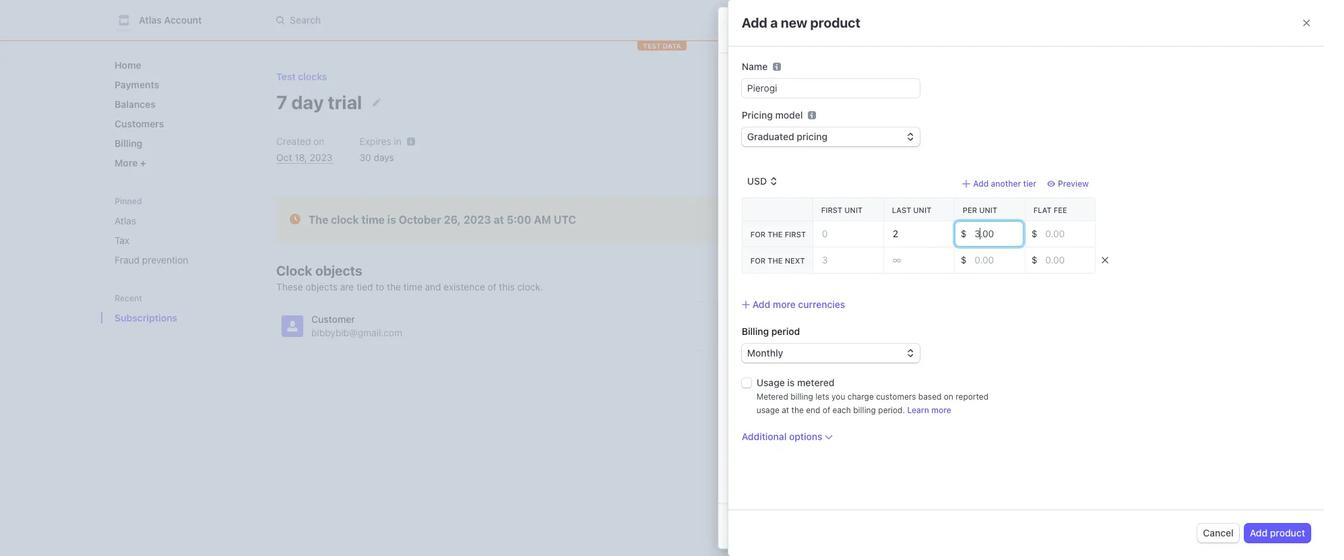 Task type: locate. For each thing, give the bounding box(es) containing it.
billing down charge at the right of the page
[[854, 405, 876, 415]]

bob
[[732, 114, 749, 126]]

learn left fee
[[1019, 214, 1044, 225]]

1 vertical spatial 26,
[[781, 440, 795, 451]]

1 horizontal spatial customer
[[732, 68, 793, 83]]

1 vertical spatial for
[[751, 256, 766, 265]]

test
[[643, 42, 661, 50]]

a inside dialog
[[776, 22, 783, 37]]

flat fee
[[1034, 206, 1068, 214]]

1 vertical spatial of
[[823, 405, 831, 415]]

for down for the first
[[751, 256, 766, 265]]

customer up pricing model
[[732, 68, 793, 83]]

1 vertical spatial billing
[[742, 326, 769, 337]]

0 vertical spatial add product button
[[745, 366, 799, 379]]

pricing
[[742, 109, 773, 121], [745, 263, 781, 274]]

1 vertical spatial add product button
[[1245, 524, 1311, 543]]

0 vertical spatial objects
[[315, 263, 362, 278]]

am
[[534, 214, 551, 226]]

0 horizontal spatial billing
[[115, 138, 142, 149]]

2 vertical spatial more
[[932, 405, 952, 415]]

0 horizontal spatial atlas
[[115, 215, 136, 227]]

0 horizontal spatial product
[[765, 366, 799, 377]]

0 vertical spatial for
[[751, 230, 766, 239]]

0 horizontal spatial on
[[314, 135, 324, 147]]

1 vertical spatial oct
[[763, 440, 779, 451]]

add a new product
[[742, 15, 861, 30]]

1 horizontal spatial learn more
[[1019, 214, 1069, 225]]

bibbybib@gmail.com up hopkins
[[732, 101, 823, 112]]

on right based
[[944, 392, 954, 402]]

add product button inside 'subscription details' dialog
[[745, 366, 799, 379]]

subscriptions
[[115, 312, 177, 324]]

1 horizontal spatial billing
[[742, 326, 769, 337]]

svg image down bill
[[750, 442, 758, 450]]

0 vertical spatial 2023
[[310, 152, 333, 163]]

objects left are at the bottom left of page
[[306, 281, 338, 293]]

fraud prevention
[[115, 254, 188, 266]]

0 horizontal spatial learn
[[908, 405, 930, 415]]

period
[[772, 326, 800, 337]]

0 vertical spatial pricing
[[742, 109, 773, 121]]

pricing left model
[[742, 109, 773, 121]]

add product right the cancel
[[1250, 527, 1306, 539]]

0.00 text field for next
[[1038, 248, 1097, 272]]

the
[[768, 230, 783, 239], [768, 256, 783, 265], [387, 281, 401, 293], [792, 405, 804, 415]]

more down preview button
[[1046, 214, 1069, 225]]

0 vertical spatial on
[[314, 135, 324, 147]]

recent
[[115, 293, 142, 303]]

add left another
[[974, 179, 989, 189]]

0 vertical spatial bibbybib@gmail.com
[[732, 101, 823, 112]]

time
[[362, 214, 385, 226], [1121, 214, 1141, 225], [404, 281, 423, 293]]

customer inside customer bibbybib@gmail.com
[[311, 313, 355, 325]]

is left october
[[387, 214, 396, 226]]

on
[[314, 135, 324, 147], [944, 392, 954, 402]]

objects
[[315, 263, 362, 278], [306, 281, 338, 293]]

0 vertical spatial add product
[[745, 366, 799, 377]]

$
[[961, 228, 967, 239], [1032, 228, 1038, 239], [961, 254, 967, 266], [1032, 254, 1038, 266]]

this
[[499, 281, 515, 293]]

customer down are at the bottom left of page
[[311, 313, 355, 325]]

pinned element
[[109, 210, 239, 271]]

1 vertical spatial atlas
[[115, 215, 136, 227]]

period.
[[879, 405, 905, 415]]

a for add
[[771, 15, 778, 30]]

home link
[[109, 54, 239, 76]]

test data
[[643, 42, 681, 50]]

usage
[[757, 405, 780, 415]]

of right end
[[823, 405, 831, 415]]

atlas left account
[[139, 14, 162, 26]]

additional options button
[[742, 430, 834, 444]]

customers
[[876, 392, 916, 402]]

cancel
[[1203, 527, 1234, 539]]

time inside 'clock objects these objects are tied to the time and existence of this clock.'
[[404, 281, 423, 293]]

a left test
[[776, 22, 783, 37]]

1 horizontal spatial bibbybib@gmail.com
[[732, 101, 823, 112]]

1 unit from the left
[[845, 206, 863, 214]]

1 vertical spatial billing
[[854, 405, 876, 415]]

0 vertical spatial atlas
[[139, 14, 162, 26]]

1 horizontal spatial is
[[788, 377, 795, 388]]

options
[[789, 431, 823, 442]]

0 horizontal spatial is
[[387, 214, 396, 226]]

add product up metered
[[745, 366, 799, 377]]

tier
[[1024, 179, 1037, 189]]

1 horizontal spatial oct
[[763, 440, 779, 451]]

0 horizontal spatial 26,
[[444, 214, 461, 226]]

oct 18, 2023 button
[[276, 151, 333, 164]]

1 horizontal spatial unit
[[914, 206, 932, 214]]

1 horizontal spatial atlas
[[139, 14, 162, 26]]

add up metered
[[745, 366, 762, 377]]

of
[[488, 281, 497, 293], [823, 405, 831, 415]]

account
[[164, 14, 202, 26]]

0 vertical spatial billing
[[115, 138, 142, 149]]

product
[[745, 297, 782, 305]]

the left first on the top right of page
[[768, 230, 783, 239]]

1 vertical spatial pricing
[[745, 263, 781, 274]]

objects up are at the bottom left of page
[[315, 263, 362, 278]]

more up period
[[773, 299, 796, 310]]

1 vertical spatial at
[[782, 405, 790, 415]]

1 horizontal spatial more
[[932, 405, 952, 415]]

test clocks
[[276, 71, 327, 82]]

is
[[387, 214, 396, 226], [788, 377, 795, 388]]

a left new
[[771, 15, 778, 30]]

1 vertical spatial on
[[944, 392, 954, 402]]

add for new
[[742, 15, 768, 30]]

bibbybib@gmail.com
[[732, 101, 823, 112], [311, 327, 402, 338]]

billing down usage is metered on the bottom of the page
[[791, 392, 814, 402]]

2 horizontal spatial time
[[1121, 214, 1141, 225]]

another
[[991, 179, 1021, 189]]

1 vertical spatial product
[[765, 366, 799, 377]]

0 vertical spatial is
[[387, 214, 396, 226]]

0 horizontal spatial more
[[773, 299, 796, 310]]

2 horizontal spatial unit
[[980, 206, 998, 214]]

billing inside "core navigation links" element
[[115, 138, 142, 149]]

time left 'and'
[[404, 281, 423, 293]]

unit right per
[[980, 206, 998, 214]]

1 for from the top
[[751, 230, 766, 239]]

time inside button
[[1121, 214, 1141, 225]]

0 vertical spatial at
[[494, 214, 504, 226]]

unit for per unit
[[980, 206, 998, 214]]

add left new
[[742, 15, 768, 30]]

0 horizontal spatial oct
[[276, 152, 292, 163]]

1 horizontal spatial product
[[811, 15, 861, 30]]

18,
[[295, 152, 307, 163]]

customer for customer bibbybib@gmail.com
[[311, 313, 355, 325]]

for for for the first
[[751, 230, 766, 239]]

billing link
[[109, 132, 239, 154]]

0 vertical spatial oct
[[276, 152, 292, 163]]

1 horizontal spatial learn
[[1019, 214, 1044, 225]]

2 for from the top
[[751, 256, 766, 265]]

balances link
[[109, 93, 239, 115]]

is right usage
[[788, 377, 795, 388]]

1 horizontal spatial 2023
[[464, 214, 491, 226]]

2 vertical spatial product
[[1271, 527, 1306, 539]]

existence
[[444, 281, 485, 293]]

1 vertical spatial customer
[[311, 313, 355, 325]]

advance
[[1080, 214, 1119, 225]]

unit right first
[[845, 206, 863, 214]]

0 vertical spatial learn more
[[1019, 214, 1069, 225]]

usd button
[[742, 171, 783, 192]]

0 vertical spatial 26,
[[444, 214, 461, 226]]

1 horizontal spatial 26,
[[781, 440, 795, 451]]

learn more
[[1019, 214, 1069, 225], [908, 405, 952, 415]]

test
[[276, 71, 296, 82]]

recent navigation links element
[[101, 293, 249, 329]]

0 vertical spatial customer
[[732, 68, 793, 83]]

utc
[[554, 214, 576, 226]]

more
[[115, 157, 140, 169]]

1 horizontal spatial on
[[944, 392, 954, 402]]

3 unit from the left
[[980, 206, 998, 214]]

1 horizontal spatial learn more link
[[1019, 213, 1069, 227]]

clock
[[276, 263, 312, 278]]

0 horizontal spatial unit
[[845, 206, 863, 214]]

1 horizontal spatial at
[[782, 405, 790, 415]]

pricing up product
[[745, 263, 781, 274]]

26,
[[444, 214, 461, 226], [781, 440, 795, 451]]

for the next
[[751, 256, 805, 265]]

learn more link down tier
[[1019, 213, 1069, 227]]

svg image
[[751, 234, 759, 242], [750, 442, 758, 450]]

2 horizontal spatial 2023
[[798, 440, 820, 451]]

2 vertical spatial 2023
[[798, 440, 820, 451]]

end
[[806, 405, 821, 415]]

0 horizontal spatial learn more link
[[908, 405, 952, 416]]

last
[[892, 206, 912, 214]]

1 vertical spatial learn more link
[[908, 405, 952, 416]]

1 vertical spatial 2023
[[464, 214, 491, 226]]

atlas down pinned
[[115, 215, 136, 227]]

learn more down based
[[908, 405, 952, 415]]

add inside 'subscription details' dialog
[[745, 366, 762, 377]]

0 horizontal spatial of
[[488, 281, 497, 293]]

1 vertical spatial is
[[788, 377, 795, 388]]

1 horizontal spatial billing
[[854, 405, 876, 415]]

search
[[290, 14, 321, 26]]

add up the billing period
[[753, 299, 771, 310]]

payments link
[[109, 73, 239, 96]]

subscription details
[[732, 160, 855, 175]]

learn more for left the learn more link
[[908, 405, 952, 415]]

0 vertical spatial more
[[1046, 214, 1069, 225]]

fraud prevention link
[[109, 249, 239, 271]]

1 vertical spatial learn more
[[908, 405, 952, 415]]

based
[[919, 392, 942, 402]]

at right usage
[[782, 405, 790, 415]]

time right clock
[[362, 214, 385, 226]]

unit right last on the top of the page
[[914, 206, 932, 214]]

0 vertical spatial svg image
[[751, 234, 759, 242]]

0 horizontal spatial customer
[[311, 313, 355, 325]]

0 horizontal spatial add product button
[[745, 366, 799, 379]]

pricing for pricing
[[745, 263, 781, 274]]

billing
[[115, 138, 142, 149], [742, 326, 769, 337]]

0 horizontal spatial billing
[[791, 392, 814, 402]]

billing left period
[[742, 326, 769, 337]]

bibbybib@gmail.com down tied
[[311, 327, 402, 338]]

learn more link down based
[[908, 405, 952, 416]]

customers link
[[109, 113, 239, 135]]

learn down based
[[908, 405, 930, 415]]

learn more for top the learn more link
[[1019, 214, 1069, 225]]

26, inside oct 26, 2023 button
[[781, 440, 795, 451]]

new
[[781, 15, 808, 30]]

learn
[[1019, 214, 1044, 225], [908, 405, 930, 415]]

additional
[[742, 431, 787, 442]]

1 vertical spatial svg image
[[750, 442, 758, 450]]

add inside add another tier 'button'
[[974, 179, 989, 189]]

add product button right cancel button
[[1245, 524, 1311, 543]]

0.00 text field
[[967, 248, 1023, 272]]

the right "to"
[[387, 281, 401, 293]]

0 vertical spatial learn
[[1019, 214, 1044, 225]]

a for create
[[776, 22, 783, 37]]

None text field
[[814, 248, 882, 272], [885, 248, 952, 272], [814, 248, 882, 272], [885, 248, 952, 272]]

0 horizontal spatial learn more
[[908, 405, 952, 415]]

0 horizontal spatial add product
[[745, 366, 799, 377]]

0 vertical spatial billing
[[791, 392, 814, 402]]

customer inside 'subscription details' dialog
[[732, 68, 793, 83]]

on up oct 18, 2023 button
[[314, 135, 324, 147]]

time right advance
[[1121, 214, 1141, 225]]

Search search field
[[268, 8, 649, 33]]

metered
[[757, 392, 789, 402]]

the left next
[[768, 256, 783, 265]]

of left this
[[488, 281, 497, 293]]

svg image down duration
[[751, 234, 759, 242]]

at left 5:00 at the top left of the page
[[494, 214, 504, 226]]

tax
[[115, 235, 129, 246]]

0 vertical spatial of
[[488, 281, 497, 293]]

0 horizontal spatial bibbybib@gmail.com
[[311, 327, 402, 338]]

pricing inside 'subscription details' dialog
[[745, 263, 781, 274]]

the left end
[[792, 405, 804, 415]]

1 horizontal spatial add product button
[[1245, 524, 1311, 543]]

0.00 text field
[[967, 222, 1023, 246], [1038, 222, 1097, 246], [1038, 248, 1097, 272]]

2 horizontal spatial product
[[1271, 527, 1306, 539]]

info element
[[809, 111, 817, 119]]

for down duration
[[751, 230, 766, 239]]

advance time
[[1080, 214, 1141, 225]]

1 vertical spatial learn
[[908, 405, 930, 415]]

pricing for pricing model
[[742, 109, 773, 121]]

and
[[425, 281, 441, 293]]

atlas inside pinned element
[[115, 215, 136, 227]]

more button
[[109, 152, 239, 174]]

add inside add more currencies button
[[753, 299, 771, 310]]

2 horizontal spatial more
[[1046, 214, 1069, 225]]

the
[[309, 214, 329, 226]]

learn more down tier
[[1019, 214, 1069, 225]]

0 horizontal spatial at
[[494, 214, 504, 226]]

1 horizontal spatial add product
[[1250, 527, 1306, 539]]

payments
[[115, 79, 159, 90]]

0 horizontal spatial 2023
[[310, 152, 333, 163]]

data
[[663, 42, 681, 50]]

2 unit from the left
[[914, 206, 932, 214]]

more down based
[[932, 405, 952, 415]]

1 horizontal spatial of
[[823, 405, 831, 415]]

1 vertical spatial more
[[773, 299, 796, 310]]

add for tier
[[974, 179, 989, 189]]

the inside 'clock objects these objects are tied to the time and existence of this clock.'
[[387, 281, 401, 293]]

atlas
[[139, 14, 162, 26], [115, 215, 136, 227]]

atlas inside button
[[139, 14, 162, 26]]

on inside metered billing lets you charge customers based on reported usage at the end of each billing period.
[[944, 392, 954, 402]]

billing up the more
[[115, 138, 142, 149]]

metered
[[797, 377, 835, 388]]

1 horizontal spatial time
[[404, 281, 423, 293]]

billing period
[[742, 326, 800, 337]]

add product button
[[745, 366, 799, 379], [1245, 524, 1311, 543]]

unit for last unit
[[914, 206, 932, 214]]

oct 26, 2023 button
[[745, 436, 826, 455]]

None text field
[[814, 222, 882, 246], [885, 222, 952, 246], [814, 222, 882, 246], [885, 222, 952, 246]]

add product button up metered
[[745, 366, 799, 379]]



Task type: describe. For each thing, give the bounding box(es) containing it.
subscription
[[813, 22, 891, 37]]

charge
[[848, 392, 874, 402]]

bibbybib@gmail.com inside 'subscription details' dialog
[[732, 101, 823, 112]]

reported
[[956, 392, 989, 402]]

balances
[[115, 98, 156, 110]]

customer bibbybib@gmail.com
[[311, 313, 402, 338]]

7 day trial
[[276, 91, 362, 113]]

fraud
[[115, 254, 140, 266]]

Premium Plan, sunglasses, etc. text field
[[742, 79, 920, 98]]

per unit
[[963, 206, 998, 214]]

of inside 'clock objects these objects are tied to the time and existence of this clock.'
[[488, 281, 497, 293]]

at inside metered billing lets you charge customers based on reported usage at the end of each billing period.
[[782, 405, 790, 415]]

hopkins
[[751, 114, 786, 126]]

clock objects these objects are tied to the time and existence of this clock.
[[276, 263, 543, 293]]

oct inside "created on oct 18, 2023"
[[276, 152, 292, 163]]

svg image inside oct 26, 2023 button
[[750, 442, 758, 450]]

additional options
[[742, 431, 823, 442]]

add more currencies button
[[742, 298, 846, 311]]

usage is metered
[[757, 377, 835, 388]]

per
[[963, 206, 978, 214]]

0 horizontal spatial time
[[362, 214, 385, 226]]

metered billing lets you charge customers based on reported usage at the end of each billing period.
[[757, 392, 989, 415]]

subscription details dialog
[[700, 7, 1325, 556]]

5:00
[[507, 214, 532, 226]]

subscriptions link
[[109, 307, 220, 329]]

next
[[785, 256, 805, 265]]

more inside button
[[773, 299, 796, 310]]

clock.
[[518, 281, 543, 293]]

0 vertical spatial learn more link
[[1019, 213, 1069, 227]]

add another tier button
[[963, 179, 1037, 189]]

created
[[276, 135, 311, 147]]

details
[[813, 160, 855, 175]]

expires
[[360, 135, 391, 147]]

currencies
[[798, 299, 846, 310]]

test clocks link
[[276, 71, 327, 82]]

oct 26, 2023
[[763, 440, 820, 451]]

7
[[276, 91, 287, 113]]

pinned navigation links element
[[109, 195, 239, 271]]

on inside "created on oct 18, 2023"
[[314, 135, 324, 147]]

atlas for atlas
[[115, 215, 136, 227]]

bill
[[745, 415, 760, 427]]

customers
[[115, 118, 164, 129]]

pricing model
[[742, 109, 803, 121]]

for for for the next
[[751, 256, 766, 265]]

2023 inside button
[[798, 440, 820, 451]]

customer for customer
[[732, 68, 793, 83]]

of inside metered billing lets you charge customers based on reported usage at the end of each billing period.
[[823, 405, 831, 415]]

first
[[785, 230, 806, 239]]

usd
[[747, 175, 767, 187]]

to
[[376, 281, 384, 293]]

home
[[115, 59, 141, 71]]

the clock time is october 26, 2023 at 5:00 am utc
[[309, 214, 576, 226]]

end date field
[[831, 232, 891, 245]]

subscription
[[732, 160, 811, 175]]

unit for first unit
[[845, 206, 863, 214]]

first
[[822, 206, 843, 214]]

product inside 'subscription details' dialog
[[765, 366, 799, 377]]

start date field
[[760, 232, 821, 245]]

each
[[833, 405, 851, 415]]

core navigation links element
[[109, 54, 239, 174]]

cancel button
[[1198, 524, 1240, 543]]

add product inside 'subscription details' dialog
[[745, 366, 799, 377]]

pinned
[[115, 196, 142, 206]]

duration
[[745, 208, 789, 219]]

preview
[[1058, 179, 1089, 189]]

billing for billing period
[[742, 326, 769, 337]]

create a test subscription
[[732, 22, 891, 37]]

oct inside button
[[763, 440, 779, 451]]

0.00 text field for first
[[1038, 222, 1097, 246]]

usage
[[757, 377, 785, 388]]

create
[[732, 22, 773, 37]]

billing for billing
[[115, 138, 142, 149]]

atlas for atlas account
[[139, 14, 162, 26]]

last unit
[[892, 206, 932, 214]]

1 vertical spatial objects
[[306, 281, 338, 293]]

in
[[394, 135, 402, 147]]

prevention
[[142, 254, 188, 266]]

30 days
[[360, 152, 394, 163]]

the inside metered billing lets you charge customers based on reported usage at the end of each billing period.
[[792, 405, 804, 415]]

1 vertical spatial bibbybib@gmail.com
[[311, 327, 402, 338]]

you
[[832, 392, 846, 402]]

fee
[[1054, 206, 1068, 214]]

30
[[360, 152, 371, 163]]

are
[[340, 281, 354, 293]]

day
[[291, 91, 324, 113]]

name
[[742, 61, 768, 72]]

2023 inside "created on oct 18, 2023"
[[310, 152, 333, 163]]

atlas account
[[139, 14, 202, 26]]

info image
[[809, 111, 817, 119]]

0 vertical spatial product
[[811, 15, 861, 30]]

these
[[276, 281, 303, 293]]

advance time button
[[1075, 210, 1146, 229]]

1 vertical spatial add product
[[1250, 527, 1306, 539]]

clocks
[[298, 71, 327, 82]]

tax link
[[109, 229, 239, 251]]

add another tier
[[974, 179, 1037, 189]]

test
[[786, 22, 810, 37]]

flat
[[1034, 206, 1052, 214]]

created on oct 18, 2023
[[276, 135, 333, 163]]

add for currencies
[[753, 299, 771, 310]]

preview button
[[1048, 179, 1089, 189]]

add right the cancel
[[1250, 527, 1268, 539]]

for the first
[[751, 230, 806, 239]]

lets
[[816, 392, 830, 402]]

days
[[374, 152, 394, 163]]



Task type: vqa. For each thing, say whether or not it's contained in the screenshot.
Recent element
no



